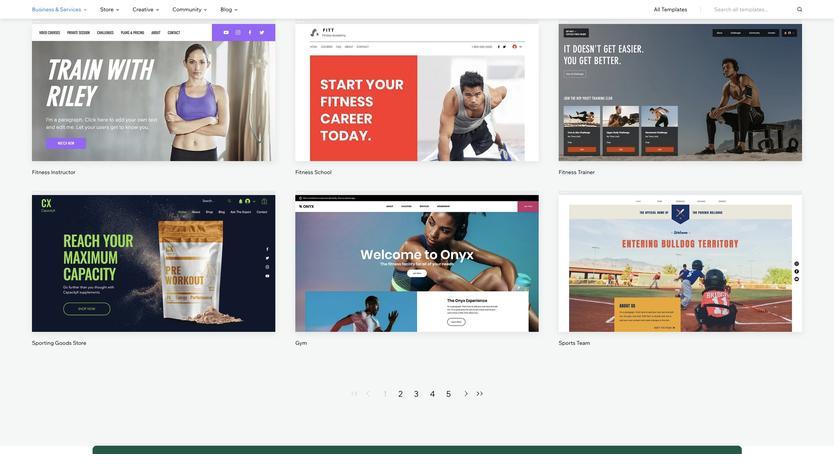 Task type: locate. For each thing, give the bounding box(es) containing it.
fitness for fitness instructor
[[32, 169, 50, 175]]

sporting
[[32, 340, 54, 346]]

edit button
[[138, 75, 170, 91], [401, 75, 433, 91], [665, 75, 696, 91], [138, 246, 170, 262], [401, 246, 433, 262], [665, 246, 696, 262]]

1 horizontal spatial store
[[100, 6, 114, 13]]

view for gym
[[411, 273, 423, 279]]

fitness school group
[[295, 19, 539, 176]]

fitness left trainer
[[559, 169, 577, 175]]

view inside fitness instructor group
[[148, 102, 160, 109]]

school
[[314, 169, 332, 175]]

view
[[148, 102, 160, 109], [411, 102, 423, 109], [674, 102, 687, 109], [148, 273, 160, 279], [411, 273, 423, 279], [674, 273, 687, 279]]

edit inside fitness school group
[[412, 79, 422, 86]]

edit button for sporting goods store
[[138, 246, 170, 262]]

None search field
[[714, 0, 802, 19]]

&
[[55, 6, 59, 13]]

team
[[577, 340, 590, 346]]

edit button inside fitness school group
[[401, 75, 433, 91]]

3 link
[[414, 389, 419, 399]]

fitness inside group
[[559, 169, 577, 175]]

store inside sporting goods store group
[[73, 340, 86, 346]]

view inside sporting goods store group
[[148, 273, 160, 279]]

edit inside sports team "group"
[[676, 250, 686, 257]]

edit button for fitness trainer
[[665, 75, 696, 91]]

view inside fitness school group
[[411, 102, 423, 109]]

view button for sports team
[[665, 268, 696, 284]]

view for fitness school
[[411, 102, 423, 109]]

view button
[[138, 97, 170, 113], [401, 97, 433, 113], [665, 97, 696, 113], [138, 268, 170, 284], [401, 268, 433, 284], [665, 268, 696, 284]]

fitness for fitness school
[[295, 169, 313, 175]]

1 vertical spatial store
[[73, 340, 86, 346]]

fitness left school
[[295, 169, 313, 175]]

view button for gym
[[401, 268, 433, 284]]

all templates
[[654, 6, 687, 13]]

edit for sports team
[[676, 250, 686, 257]]

2 fitness from the left
[[295, 169, 313, 175]]

edit inside fitness trainer group
[[676, 79, 686, 86]]

view button for sporting goods store
[[138, 268, 170, 284]]

0 vertical spatial store
[[100, 6, 114, 13]]

categories. use the left and right arrow keys to navigate the menu element
[[0, 0, 834, 19]]

view button inside fitness trainer group
[[665, 97, 696, 113]]

edit inside fitness instructor group
[[149, 79, 159, 86]]

view button inside fitness instructor group
[[138, 97, 170, 113]]

all templates link
[[654, 0, 687, 18]]

view inside gym group
[[411, 273, 423, 279]]

4 link
[[430, 389, 435, 399]]

edit for sporting goods store
[[149, 250, 159, 257]]

edit button inside fitness instructor group
[[138, 75, 170, 91]]

sports team group
[[559, 190, 802, 347]]

store inside categories by subject element
[[100, 6, 114, 13]]

edit button inside gym group
[[401, 246, 433, 262]]

fitness instructor
[[32, 169, 75, 175]]

edit
[[149, 79, 159, 86], [412, 79, 422, 86], [676, 79, 686, 86], [149, 250, 159, 257], [412, 250, 422, 257], [676, 250, 686, 257]]

view inside fitness trainer group
[[674, 102, 687, 109]]

view button inside gym group
[[401, 268, 433, 284]]

store
[[100, 6, 114, 13], [73, 340, 86, 346]]

business
[[32, 6, 54, 13]]

edit inside sporting goods store group
[[149, 250, 159, 257]]

fitness
[[32, 169, 50, 175], [295, 169, 313, 175], [559, 169, 577, 175]]

0 horizontal spatial fitness
[[32, 169, 50, 175]]

edit for fitness school
[[412, 79, 422, 86]]

edit button inside sporting goods store group
[[138, 246, 170, 262]]

trainer
[[578, 169, 595, 175]]

sports team
[[559, 340, 590, 346]]

blog
[[221, 6, 232, 13]]

view for fitness trainer
[[674, 102, 687, 109]]

3
[[414, 389, 419, 399]]

edit inside gym group
[[412, 250, 422, 257]]

sports & fitness website templates - gym image
[[295, 195, 539, 332]]

view button inside fitness school group
[[401, 97, 433, 113]]

view button inside sporting goods store group
[[138, 268, 170, 284]]

edit for gym
[[412, 250, 422, 257]]

business & services
[[32, 6, 81, 13]]

2
[[398, 389, 403, 399]]

templates
[[662, 6, 687, 13]]

0 horizontal spatial store
[[73, 340, 86, 346]]

edit button inside fitness trainer group
[[665, 75, 696, 91]]

view button inside sports team "group"
[[665, 268, 696, 284]]

sports & fitness website templates - sporting goods store image
[[32, 195, 275, 332]]

view inside sports team "group"
[[674, 273, 687, 279]]

view for sporting goods store
[[148, 273, 160, 279]]

2 horizontal spatial fitness
[[559, 169, 577, 175]]

edit button for fitness instructor
[[138, 75, 170, 91]]

edit button inside sports team "group"
[[665, 246, 696, 262]]

1
[[383, 389, 387, 399]]

fitness left instructor
[[32, 169, 50, 175]]

1 fitness from the left
[[32, 169, 50, 175]]

1 horizontal spatial fitness
[[295, 169, 313, 175]]

3 fitness from the left
[[559, 169, 577, 175]]

5
[[446, 389, 451, 399]]

gym group
[[295, 190, 539, 347]]

2 link
[[398, 389, 403, 399]]

fitness school
[[295, 169, 332, 175]]



Task type: vqa. For each thing, say whether or not it's contained in the screenshot.
log in
no



Task type: describe. For each thing, give the bounding box(es) containing it.
sporting goods store
[[32, 340, 86, 346]]

creative
[[133, 6, 154, 13]]

sports & fitness website templates - fitness trainer image
[[559, 24, 802, 161]]

goods
[[55, 340, 72, 346]]

sports
[[559, 340, 576, 346]]

fitness instructor group
[[32, 19, 275, 176]]

edit button for sports team
[[665, 246, 696, 262]]

edit for fitness trainer
[[676, 79, 686, 86]]

last page image
[[476, 392, 484, 396]]

sports & fitness website templates - fitness instructor image
[[32, 24, 275, 161]]

fitness for fitness trainer
[[559, 169, 577, 175]]

all
[[654, 6, 660, 13]]

fitness trainer
[[559, 169, 595, 175]]

edit button for gym
[[401, 246, 433, 262]]

services
[[60, 6, 81, 13]]

edit for fitness instructor
[[149, 79, 159, 86]]

next page image
[[462, 391, 470, 397]]

categories by subject element
[[32, 0, 238, 18]]

view button for fitness instructor
[[138, 97, 170, 113]]

view button for fitness trainer
[[665, 97, 696, 113]]

instructor
[[51, 169, 75, 175]]

gym
[[295, 340, 307, 346]]

Search search field
[[714, 0, 802, 19]]

edit button for fitness school
[[401, 75, 433, 91]]

view for fitness instructor
[[148, 102, 160, 109]]

sports & fitness website templates - fitness school image
[[295, 24, 539, 161]]

view for sports team
[[674, 273, 687, 279]]

sporting goods store group
[[32, 190, 275, 347]]

community
[[172, 6, 202, 13]]

view button for fitness school
[[401, 97, 433, 113]]

fitness trainer group
[[559, 19, 802, 176]]

4
[[430, 389, 435, 399]]

5 link
[[446, 389, 451, 399]]

sports & fitness website templates - sports team image
[[559, 195, 802, 332]]



